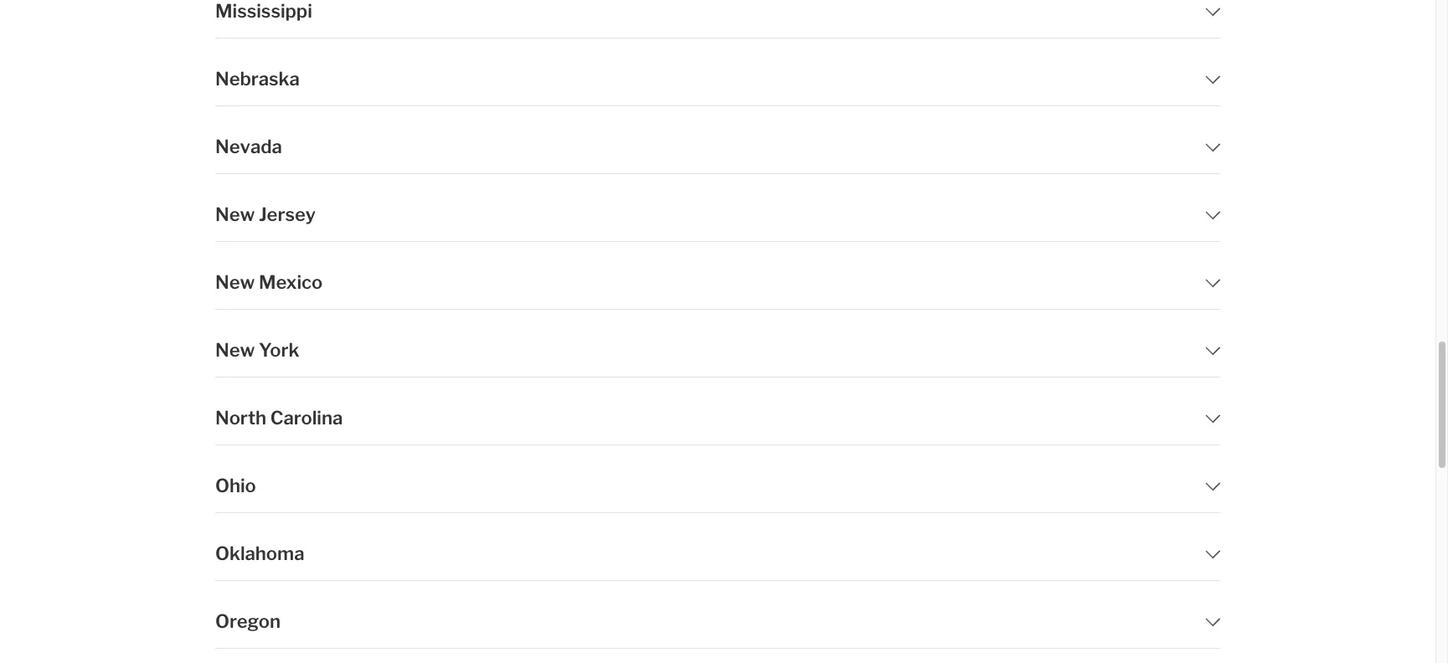 Task type: locate. For each thing, give the bounding box(es) containing it.
carolina
[[270, 407, 343, 429]]

0 vertical spatial new
[[215, 204, 255, 225]]

2 vertical spatial new
[[215, 339, 255, 361]]

mexico
[[259, 271, 323, 293]]

new left "york"
[[215, 339, 255, 361]]

north carolina
[[215, 407, 343, 429]]

2 new from the top
[[215, 271, 255, 293]]

mississippi
[[215, 0, 312, 22]]

1 vertical spatial new
[[215, 271, 255, 293]]

new jersey
[[215, 204, 316, 225]]

new
[[215, 204, 255, 225], [215, 271, 255, 293], [215, 339, 255, 361]]

north
[[215, 407, 266, 429]]

1 new from the top
[[215, 204, 255, 225]]

new left mexico
[[215, 271, 255, 293]]

3 new from the top
[[215, 339, 255, 361]]

oklahoma
[[215, 543, 304, 565]]

new left jersey
[[215, 204, 255, 225]]



Task type: describe. For each thing, give the bounding box(es) containing it.
new for new york
[[215, 339, 255, 361]]

nevada
[[215, 136, 282, 157]]

ohio
[[215, 475, 256, 497]]

new mexico
[[215, 271, 323, 293]]

oregon
[[215, 611, 281, 632]]

york
[[259, 339, 299, 361]]

new york
[[215, 339, 299, 361]]

new for new jersey
[[215, 204, 255, 225]]

jersey
[[259, 204, 316, 225]]

nebraska
[[215, 68, 300, 90]]

new for new mexico
[[215, 271, 255, 293]]



Task type: vqa. For each thing, say whether or not it's contained in the screenshot.
Mississippi
yes



